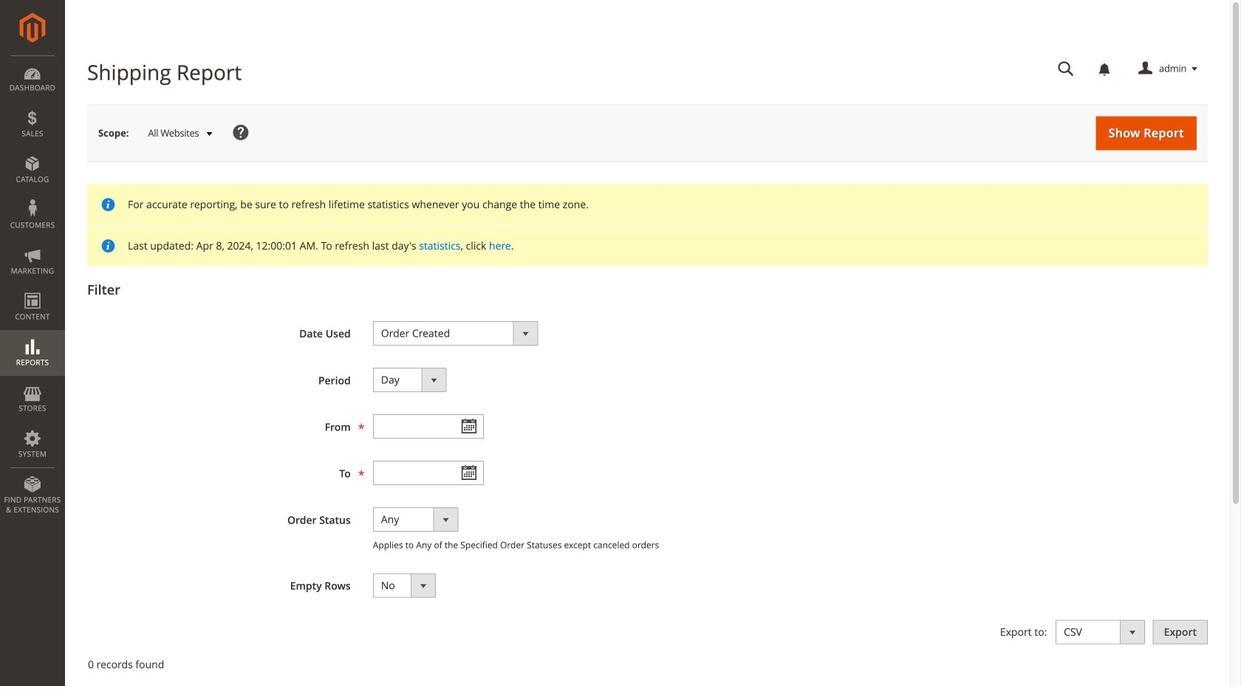 Task type: locate. For each thing, give the bounding box(es) containing it.
None text field
[[373, 414, 484, 439], [373, 461, 484, 485], [373, 414, 484, 439], [373, 461, 484, 485]]

menu bar
[[0, 55, 65, 522]]

None text field
[[1048, 56, 1084, 82]]



Task type: describe. For each thing, give the bounding box(es) containing it.
magento admin panel image
[[20, 13, 45, 43]]



